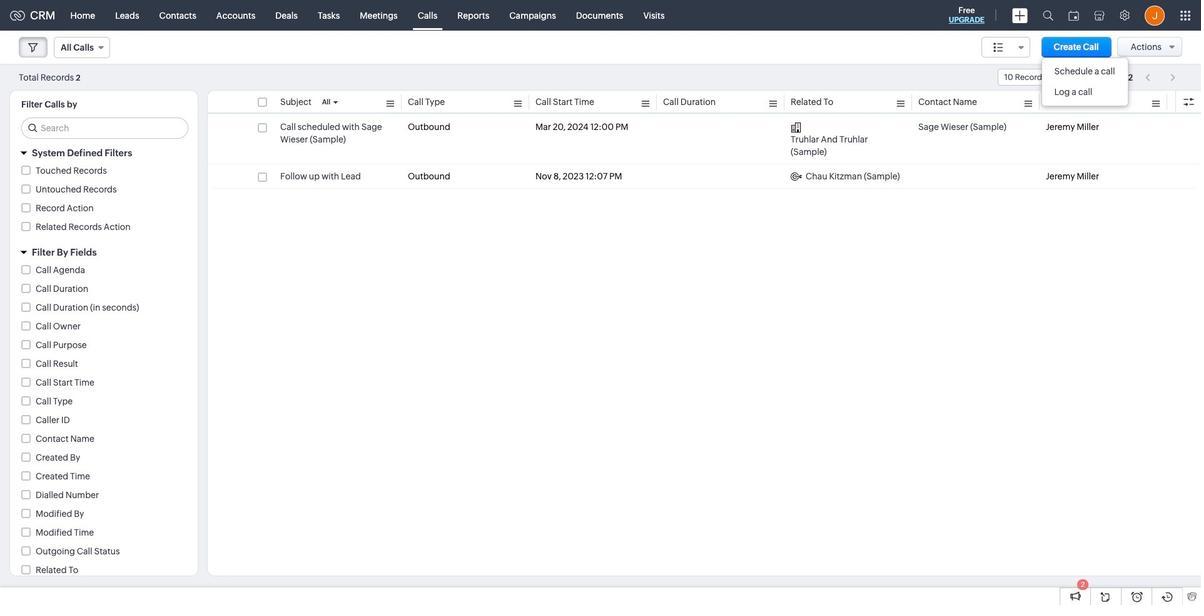 Task type: vqa. For each thing, say whether or not it's contained in the screenshot.
Chats image at the bottom left
no



Task type: locate. For each thing, give the bounding box(es) containing it.
profile element
[[1138, 0, 1173, 30]]

size image
[[993, 42, 1004, 53]]

None field
[[54, 37, 110, 58], [982, 37, 1030, 58], [998, 69, 1097, 86], [54, 37, 110, 58], [998, 69, 1097, 86]]

navigation
[[1140, 68, 1183, 86]]

row group
[[208, 115, 1201, 189]]



Task type: describe. For each thing, give the bounding box(es) containing it.
search image
[[1043, 10, 1054, 21]]

create menu element
[[1005, 0, 1036, 30]]

logo image
[[10, 10, 25, 20]]

none field size
[[982, 37, 1030, 58]]

create menu image
[[1012, 8, 1028, 23]]

search element
[[1036, 0, 1061, 31]]

profile image
[[1145, 5, 1165, 25]]

calendar image
[[1069, 10, 1079, 20]]

Search text field
[[22, 118, 188, 138]]



